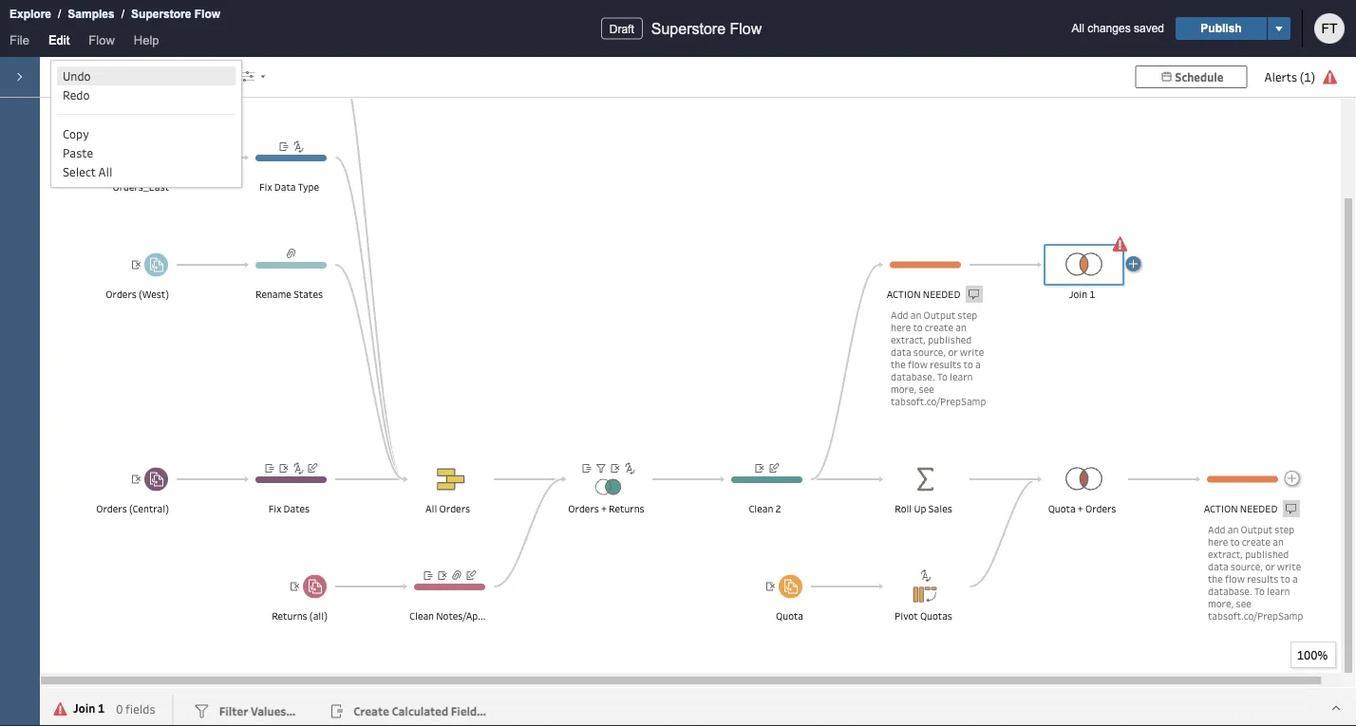 Task type: locate. For each thing, give the bounding box(es) containing it.
0 horizontal spatial action needed
[[887, 288, 960, 301]]

pivot
[[895, 610, 918, 623]]

data
[[891, 345, 911, 358], [1208, 560, 1229, 573]]

1 vertical spatial fix
[[269, 502, 281, 516]]

quotas
[[920, 610, 952, 623]]

alerts
[[1264, 69, 1297, 85]]

/ up "edit"
[[58, 8, 61, 20]]

create
[[925, 320, 953, 334], [1242, 535, 1271, 548]]

fields
[[125, 701, 155, 717]]

clean
[[749, 502, 773, 516], [409, 610, 434, 623]]

1 horizontal spatial more,
[[1208, 597, 1234, 610]]

0 horizontal spatial clean
[[409, 610, 434, 623]]

1 horizontal spatial results
[[1247, 572, 1279, 585]]

1 vertical spatial needed
[[1240, 502, 1278, 516]]

clean left 2
[[749, 502, 773, 516]]

clean 2
[[749, 502, 781, 516]]

0
[[116, 701, 123, 717]]

0 vertical spatial source,
[[913, 345, 946, 358]]

1 horizontal spatial learn
[[1267, 584, 1290, 598]]

1 vertical spatial 1
[[98, 701, 105, 716]]

1 vertical spatial action needed
[[1204, 502, 1278, 516]]

1 horizontal spatial see
[[1236, 597, 1251, 610]]

1 vertical spatial the
[[1208, 572, 1223, 585]]

extract,
[[891, 333, 926, 346], [1208, 547, 1243, 561]]

flow
[[908, 358, 928, 371], [1225, 572, 1245, 585]]

write
[[960, 345, 984, 358], [1277, 560, 1301, 573]]

copy paste select all
[[63, 126, 113, 179]]

published
[[928, 333, 972, 346], [1245, 547, 1289, 561]]

0 vertical spatial clean
[[749, 502, 773, 516]]

0 vertical spatial the
[[891, 358, 906, 371]]

0 vertical spatial step
[[958, 308, 977, 321]]

fix for fix dates
[[269, 502, 281, 516]]

superstore flow
[[651, 20, 762, 37]]

1 + from the left
[[601, 502, 607, 516]]

0 vertical spatial create
[[925, 320, 953, 334]]

0 horizontal spatial extract,
[[891, 333, 926, 346]]

notes/approver
[[436, 610, 508, 623]]

samples link
[[67, 5, 116, 24]]

2
[[775, 502, 781, 516]]

0 horizontal spatial add
[[891, 308, 908, 321]]

here
[[891, 320, 911, 334], [1208, 535, 1228, 548]]

0 vertical spatial action needed
[[887, 288, 960, 301]]

0 horizontal spatial needed
[[923, 288, 960, 301]]

see
[[919, 382, 934, 396], [1236, 597, 1251, 610]]

orders_east
[[112, 180, 169, 194]]

publish
[[1201, 22, 1242, 35]]

1 vertical spatial write
[[1277, 560, 1301, 573]]

0 horizontal spatial results
[[930, 358, 961, 371]]

0 horizontal spatial here
[[891, 320, 911, 334]]

source,
[[913, 345, 946, 358], [1231, 560, 1263, 573]]

0 horizontal spatial to
[[937, 370, 948, 383]]

1 horizontal spatial returns
[[609, 502, 644, 516]]

1 horizontal spatial add an output step here to create an extract, published data source, or write the flow results to a database. to learn more, see tabsoft.co/prepsamp
[[1208, 523, 1303, 622]]

1 horizontal spatial action needed
[[1204, 502, 1278, 516]]

roll up sales
[[895, 502, 952, 516]]

sales
[[928, 502, 952, 516]]

0 vertical spatial 1
[[1089, 288, 1095, 301]]

1 horizontal spatial 1
[[1089, 288, 1095, 301]]

join
[[1069, 288, 1087, 301], [73, 701, 95, 716]]

orders for orders (central)
[[96, 502, 127, 516]]

1 horizontal spatial a
[[1292, 572, 1298, 585]]

join 1
[[1069, 288, 1095, 301], [73, 701, 105, 716]]

0 horizontal spatial learn
[[950, 370, 973, 383]]

(central)
[[129, 502, 169, 516]]

0 horizontal spatial more,
[[891, 382, 917, 396]]

/
[[58, 8, 61, 20], [121, 8, 124, 20]]

0 vertical spatial add
[[891, 308, 908, 321]]

superstore flow link
[[130, 5, 221, 24]]

superstore up help
[[131, 8, 191, 20]]

dates
[[284, 502, 310, 516]]

states
[[293, 288, 323, 301]]

0 horizontal spatial or
[[948, 345, 958, 358]]

0 vertical spatial extract,
[[891, 333, 926, 346]]

all for all changes saved
[[1072, 22, 1084, 35]]

0 vertical spatial join 1
[[1069, 288, 1095, 301]]

flow
[[194, 8, 220, 20], [730, 20, 762, 37], [89, 33, 115, 47]]

0 horizontal spatial output
[[923, 308, 955, 321]]

0 vertical spatial see
[[919, 382, 934, 396]]

1 horizontal spatial all
[[425, 502, 437, 516]]

clean for clean 2
[[749, 502, 773, 516]]

to
[[937, 370, 948, 383], [1255, 584, 1265, 598]]

+
[[601, 502, 607, 516], [1078, 502, 1083, 516]]

superstore
[[131, 8, 191, 20], [651, 20, 726, 37]]

fix
[[259, 180, 272, 194], [269, 502, 281, 516]]

1 vertical spatial join
[[73, 701, 95, 716]]

more,
[[891, 382, 917, 396], [1208, 597, 1234, 610]]

1
[[1089, 288, 1095, 301], [98, 701, 105, 716]]

1 vertical spatial action
[[1204, 502, 1238, 516]]

clean left notes/approver
[[409, 610, 434, 623]]

alerts (1)
[[1264, 69, 1315, 85]]

fix left dates
[[269, 502, 281, 516]]

0 vertical spatial returns
[[609, 502, 644, 516]]

action needed
[[887, 288, 960, 301], [1204, 502, 1278, 516]]

0 horizontal spatial database.
[[891, 370, 935, 383]]

explore
[[9, 8, 51, 20]]

1 horizontal spatial /
[[121, 8, 124, 20]]

edit button
[[39, 29, 79, 57]]

changes
[[1088, 22, 1131, 35]]

0 vertical spatial database.
[[891, 370, 935, 383]]

type
[[298, 180, 319, 194]]

schedule
[[1175, 69, 1223, 85]]

quota for quota + orders
[[1048, 502, 1076, 516]]

1 horizontal spatial or
[[1265, 560, 1275, 573]]

fix left the data
[[259, 180, 272, 194]]

0 vertical spatial here
[[891, 320, 911, 334]]

1 horizontal spatial the
[[1208, 572, 1223, 585]]

explore / samples / superstore flow
[[9, 8, 220, 20]]

orders + returns
[[568, 502, 644, 516]]

2 vertical spatial all
[[425, 502, 437, 516]]

orders
[[106, 288, 137, 301], [96, 502, 127, 516], [439, 502, 470, 516], [568, 502, 599, 516], [1085, 502, 1116, 516]]

results
[[930, 358, 961, 371], [1247, 572, 1279, 585]]

1 vertical spatial add
[[1208, 523, 1226, 536]]

step
[[958, 308, 977, 321], [1275, 523, 1295, 536]]

to
[[913, 320, 923, 334], [963, 358, 973, 371], [1230, 535, 1240, 548], [1281, 572, 1290, 585]]

fix for fix data type
[[259, 180, 272, 194]]

all
[[1072, 22, 1084, 35], [98, 164, 113, 179], [425, 502, 437, 516]]

1 vertical spatial returns
[[272, 610, 307, 623]]

draft
[[609, 22, 634, 35]]

output
[[923, 308, 955, 321], [1241, 523, 1273, 536]]

1 horizontal spatial data
[[1208, 560, 1229, 573]]

+ for quota
[[1078, 502, 1083, 516]]

a
[[975, 358, 981, 371], [1292, 572, 1298, 585]]

0 vertical spatial all
[[1072, 22, 1084, 35]]

1 vertical spatial learn
[[1267, 584, 1290, 598]]

action
[[887, 288, 921, 301], [1204, 502, 1238, 516]]

add
[[891, 308, 908, 321], [1208, 523, 1226, 536]]

2 + from the left
[[1078, 502, 1083, 516]]

or
[[948, 345, 958, 358], [1265, 560, 1275, 573]]

database.
[[891, 370, 935, 383], [1208, 584, 1252, 598]]

menu
[[51, 61, 241, 187]]

0 horizontal spatial flow
[[908, 358, 928, 371]]

0 horizontal spatial tabsoft.co/prepsamp
[[891, 395, 986, 408]]

1 horizontal spatial action
[[1204, 502, 1238, 516]]

publish button
[[1176, 17, 1267, 40]]

quota + orders
[[1048, 502, 1116, 516]]

1 horizontal spatial clean
[[749, 502, 773, 516]]

1 horizontal spatial source,
[[1231, 560, 1263, 573]]

0 horizontal spatial source,
[[913, 345, 946, 358]]

1 vertical spatial database.
[[1208, 584, 1252, 598]]

0 vertical spatial published
[[928, 333, 972, 346]]

superstore right draft at top
[[651, 20, 726, 37]]

no refreshes available image
[[174, 63, 202, 91]]

1 horizontal spatial output
[[1241, 523, 1273, 536]]

1 vertical spatial data
[[1208, 560, 1229, 573]]

tabsoft.co/prepsamp
[[891, 395, 986, 408], [1208, 609, 1303, 622]]

1 horizontal spatial flow
[[1225, 572, 1245, 585]]

1 horizontal spatial join
[[1069, 288, 1087, 301]]

0 vertical spatial action
[[887, 288, 921, 301]]

the
[[891, 358, 906, 371], [1208, 572, 1223, 585]]

/ right "samples"
[[121, 8, 124, 20]]

an
[[910, 308, 921, 321], [955, 320, 967, 334], [1228, 523, 1239, 536], [1273, 535, 1284, 548]]

0 horizontal spatial join 1
[[73, 701, 105, 716]]

ft button
[[1314, 13, 1345, 44]]

flow button
[[79, 29, 124, 57]]

0 horizontal spatial all
[[98, 164, 113, 179]]

add an output step here to create an extract, published data source, or write the flow results to a database. to learn more, see tabsoft.co/prepsamp
[[891, 308, 986, 408], [1208, 523, 1303, 622]]

0 horizontal spatial flow
[[89, 33, 115, 47]]

all for all orders
[[425, 502, 437, 516]]

0 horizontal spatial +
[[601, 502, 607, 516]]

quota
[[1048, 502, 1076, 516], [776, 610, 803, 623]]

learn
[[950, 370, 973, 383], [1267, 584, 1290, 598]]

0 horizontal spatial /
[[58, 8, 61, 20]]

roll
[[895, 502, 912, 516]]

rename
[[255, 288, 291, 301]]

returns
[[609, 502, 644, 516], [272, 610, 307, 623]]



Task type: vqa. For each thing, say whether or not it's contained in the screenshot.
FIX DATES on the left bottom of the page
yes



Task type: describe. For each thing, give the bounding box(es) containing it.
all inside "copy paste select all"
[[98, 164, 113, 179]]

help button
[[124, 29, 169, 57]]

up
[[914, 502, 926, 516]]

1 vertical spatial output
[[1241, 523, 1273, 536]]

redo image
[[79, 63, 107, 91]]

1 vertical spatial a
[[1292, 572, 1298, 585]]

1 vertical spatial more,
[[1208, 597, 1234, 610]]

1 vertical spatial add an output step here to create an extract, published data source, or write the flow results to a database. to learn more, see tabsoft.co/prepsamp
[[1208, 523, 1303, 622]]

1 horizontal spatial needed
[[1240, 502, 1278, 516]]

0 horizontal spatial join
[[73, 701, 95, 716]]

flow inside popup button
[[89, 33, 115, 47]]

add an output step to run the flow image
[[204, 63, 233, 91]]

edit
[[48, 33, 70, 47]]

help
[[134, 33, 159, 47]]

all changes saved
[[1072, 22, 1164, 35]]

data
[[274, 180, 296, 194]]

orders for orders + returns
[[568, 502, 599, 516]]

1 vertical spatial results
[[1247, 572, 1279, 585]]

samples
[[68, 8, 115, 20]]

undo
[[63, 68, 91, 84]]

1 horizontal spatial database.
[[1208, 584, 1252, 598]]

0 vertical spatial learn
[[950, 370, 973, 383]]

0 horizontal spatial see
[[919, 382, 934, 396]]

1 horizontal spatial superstore
[[651, 20, 726, 37]]

1 horizontal spatial extract,
[[1208, 547, 1243, 561]]

1 vertical spatial tabsoft.co/prepsamp
[[1208, 609, 1303, 622]]

2 horizontal spatial flow
[[730, 20, 762, 37]]

schedule button
[[1135, 66, 1247, 88]]

undo redo
[[63, 68, 91, 103]]

(1)
[[1300, 69, 1315, 85]]

fix dates
[[269, 502, 310, 516]]

ft
[[1321, 21, 1338, 36]]

clean for clean notes/approver
[[409, 610, 434, 623]]

1 horizontal spatial flow
[[194, 8, 220, 20]]

1 vertical spatial join 1
[[73, 701, 105, 716]]

1 vertical spatial or
[[1265, 560, 1275, 573]]

+ for orders
[[601, 502, 607, 516]]

0 vertical spatial join
[[1069, 288, 1087, 301]]

fix data type
[[259, 180, 319, 194]]

orders (west)
[[106, 288, 169, 301]]

select
[[63, 164, 96, 179]]

clean notes/approver
[[409, 610, 508, 623]]

orders for orders (west)
[[106, 288, 137, 301]]

undo menu item
[[57, 66, 235, 85]]

paste
[[63, 145, 93, 160]]

menu containing undo
[[51, 61, 241, 187]]

0 horizontal spatial 1
[[98, 701, 105, 716]]

pivot quotas
[[895, 610, 952, 623]]

(west)
[[139, 288, 169, 301]]

1 vertical spatial see
[[1236, 597, 1251, 610]]

0 horizontal spatial superstore
[[131, 8, 191, 20]]

file
[[9, 33, 29, 47]]

0 vertical spatial results
[[930, 358, 961, 371]]

0 vertical spatial write
[[960, 345, 984, 358]]

1 horizontal spatial published
[[1245, 547, 1289, 561]]

quota for quota
[[776, 610, 803, 623]]

1 horizontal spatial create
[[1242, 535, 1271, 548]]

1 horizontal spatial write
[[1277, 560, 1301, 573]]

rename states
[[255, 288, 323, 301]]

0 horizontal spatial the
[[891, 358, 906, 371]]

0 vertical spatial add an output step here to create an extract, published data source, or write the flow results to a database. to learn more, see tabsoft.co/prepsamp
[[891, 308, 986, 408]]

1 horizontal spatial to
[[1255, 584, 1265, 598]]

0 vertical spatial needed
[[923, 288, 960, 301]]

1 vertical spatial here
[[1208, 535, 1228, 548]]

0 horizontal spatial published
[[928, 333, 972, 346]]

0 horizontal spatial step
[[958, 308, 977, 321]]

1 / from the left
[[58, 8, 61, 20]]

(all)
[[309, 610, 328, 623]]

1 horizontal spatial join 1
[[1069, 288, 1095, 301]]

0 vertical spatial tabsoft.co/prepsamp
[[891, 395, 986, 408]]

1 horizontal spatial add
[[1208, 523, 1226, 536]]

0 fields
[[116, 701, 155, 717]]

0 horizontal spatial action
[[887, 288, 921, 301]]

copy
[[63, 126, 89, 141]]

0 vertical spatial or
[[948, 345, 958, 358]]

0 horizontal spatial create
[[925, 320, 953, 334]]

returns (all)
[[272, 610, 328, 623]]

orders (central)
[[96, 502, 169, 516]]

2 / from the left
[[121, 8, 124, 20]]

1 vertical spatial source,
[[1231, 560, 1263, 573]]

redo
[[63, 87, 90, 103]]

0 vertical spatial more,
[[891, 382, 917, 396]]

1 vertical spatial step
[[1275, 523, 1295, 536]]

0 vertical spatial output
[[923, 308, 955, 321]]

saved
[[1134, 22, 1164, 35]]

explore link
[[9, 5, 52, 24]]

0 horizontal spatial a
[[975, 358, 981, 371]]

file button
[[0, 29, 39, 57]]

all orders
[[425, 502, 470, 516]]

0 horizontal spatial data
[[891, 345, 911, 358]]



